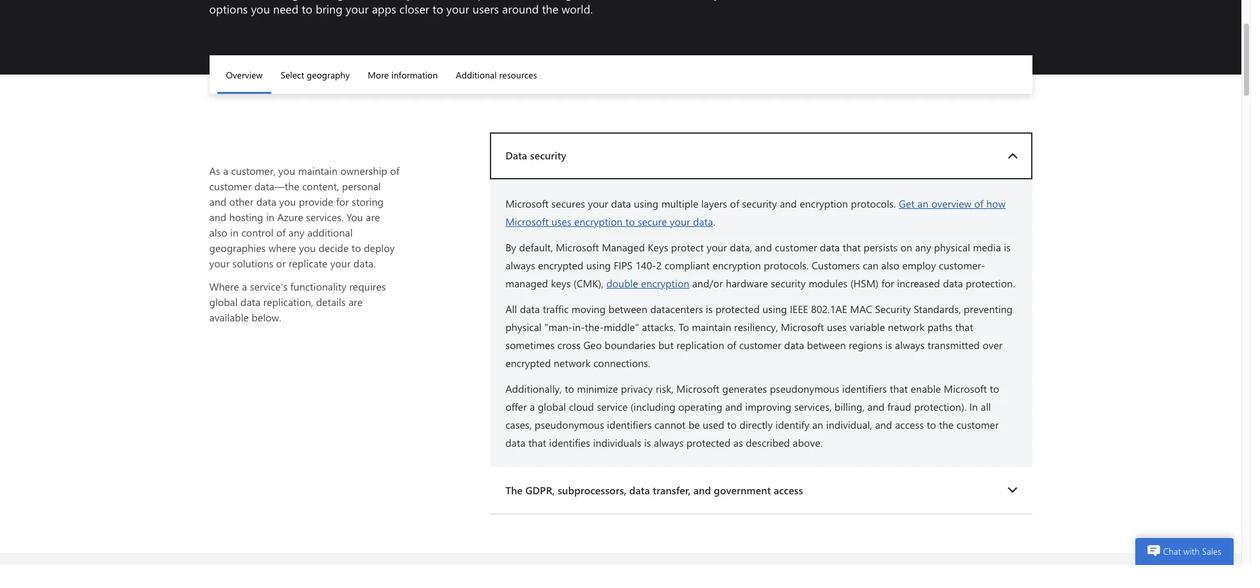 Task type: describe. For each thing, give the bounding box(es) containing it.
and down data security dropdown button
[[780, 197, 797, 210]]

regions inside all data traffic moving between datacenters is protected using ieee 802.1ae mac security standards, preventing physical "man-in-the-middle" attacks. to maintain resiliency, microsoft uses variable network paths that sometimes cross geo boundaries but replication of customer data between regions is always transmitted over encrypted network connections.
[[849, 338, 883, 352]]

or
[[276, 257, 286, 270]]

managed
[[602, 241, 645, 254]]

data security button
[[490, 133, 1033, 179]]

offer
[[506, 400, 527, 414]]

is inside the additionally, to minimize privacy risk, microsoft generates pseudonymous identifiers that enable microsoft to offer a global cloud service (including operating and improving services, billing, and fraud protection). in all cases, pseudonymous identifiers cannot be used to directly identify an individual, and access to the customer data that identifies individuals is always protected as described above.
[[645, 436, 651, 450]]

the-
[[585, 320, 604, 334]]

middle"
[[604, 320, 639, 334]]

gdpr,
[[526, 484, 555, 497]]

data up managed
[[611, 197, 632, 210]]

customer inside the additionally, to minimize privacy risk, microsoft generates pseudonymous identifiers that enable microsoft to offer a global cloud service (including operating and improving services, billing, and fraud protection). in all cases, pseudonymous identifiers cannot be used to directly identify an individual, and access to the customer data that identifies individuals is always protected as described above.
[[957, 418, 999, 432]]

global inside the additionally, to minimize privacy risk, microsoft generates pseudonymous identifiers that enable microsoft to offer a global cloud service (including operating and improving services, billing, and fraud protection). in all cases, pseudonymous identifiers cannot be used to directly identify an individual, and access to the customer data that identifies individuals is always protected as described above.
[[538, 400, 566, 414]]

get an overview of how microsoft uses encryption to secure your data link
[[506, 197, 1006, 228]]

geo
[[584, 338, 602, 352]]

managed
[[506, 277, 548, 290]]

regions inside the azure has more global regions than any other cloud provider—offering the scale and data residency options you need to bring your apps closer to your users around the world.
[[328, 0, 365, 1]]

encryption inside 'by default, microsoft managed keys protect your data, and customer data that persists on any physical media is always encrypted using fips 140-2 compliant encryption protocols. customers can also employ customer- managed keys (cmk),'
[[713, 259, 761, 272]]

scale
[[596, 0, 621, 1]]

fips
[[614, 259, 633, 272]]

all
[[506, 302, 517, 316]]

residency
[[672, 0, 720, 1]]

your left users
[[447, 1, 470, 16]]

a for as
[[223, 164, 228, 178]]

services,
[[795, 400, 832, 414]]

your down decide
[[330, 257, 351, 270]]

over
[[983, 338, 1003, 352]]

global inside "where a service's functionality requires global data replication, details are available below."
[[209, 295, 238, 309]]

of right ownership
[[390, 164, 400, 178]]

users
[[473, 1, 499, 16]]

customer inside as a customer, you maintain ownership of customer data—the content, personal and other data you provide for storing and hosting in azure services. you are also in control of any additional geographies where you decide to deploy your solutions or replicate your data.
[[209, 179, 252, 193]]

services.
[[306, 210, 344, 224]]

using inside all data traffic moving between datacenters is protected using ieee 802.1ae mac security standards, preventing physical "man-in-the-middle" attacks. to maintain resiliency, microsoft uses variable network paths that sometimes cross geo boundaries but replication of customer data between regions is always transmitted over encrypted network connections.
[[763, 302, 788, 316]]

be
[[689, 418, 700, 432]]

to right used
[[728, 418, 737, 432]]

chat with sales button
[[1136, 538, 1235, 565]]

overview link
[[217, 55, 272, 94]]

data inside "where a service's functionality requires global data replication, details are available below."
[[241, 295, 261, 309]]

protect
[[671, 241, 704, 254]]

fraud
[[888, 400, 912, 414]]

that inside 'by default, microsoft managed keys protect your data, and customer data that persists on any physical media is always encrypted using fips 140-2 compliant encryption protocols. customers can also employ customer- managed keys (cmk),'
[[843, 241, 861, 254]]

world.
[[562, 1, 593, 16]]

physical for sometimes
[[506, 320, 542, 334]]

keys
[[648, 241, 669, 254]]

azure has more global regions than any other cloud provider—offering the scale and data residency options you need to bring your apps closer to your users around the world.
[[209, 0, 720, 16]]

datacenters
[[651, 302, 703, 316]]

double encryption and/or hardware security modules (hsm) for increased data protection.
[[607, 277, 1016, 290]]

with
[[1184, 546, 1200, 558]]

customer-
[[939, 259, 986, 272]]

as
[[209, 164, 220, 178]]

provider—offering
[[478, 0, 573, 1]]

1 horizontal spatial the
[[576, 0, 592, 1]]

apps
[[372, 1, 397, 16]]

you
[[347, 210, 363, 224]]

and down generates
[[726, 400, 743, 414]]

azure inside as a customer, you maintain ownership of customer data—the content, personal and other data you provide for storing and hosting in azure services. you are also in control of any additional geographies where you decide to deploy your solutions or replicate your data.
[[277, 210, 303, 224]]

of inside all data traffic moving between datacenters is protected using ieee 802.1ae mac security standards, preventing physical "man-in-the-middle" attacks. to maintain resiliency, microsoft uses variable network paths that sometimes cross geo boundaries but replication of customer data between regions is always transmitted over encrypted network connections.
[[728, 338, 737, 352]]

a for where
[[242, 280, 247, 293]]

solutions
[[233, 257, 274, 270]]

are inside "where a service's functionality requires global data replication, details are available below."
[[349, 295, 363, 309]]

access inside 'dropdown button'
[[774, 484, 804, 497]]

get an overview of how microsoft uses encryption to secure your data
[[506, 197, 1006, 228]]

all data traffic moving between datacenters is protected using ieee 802.1ae mac security standards, preventing physical "man-in-the-middle" attacks. to maintain resiliency, microsoft uses variable network paths that sometimes cross geo boundaries but replication of customer data between regions is always transmitted over encrypted network connections.
[[506, 302, 1013, 370]]

you down data—the
[[279, 195, 296, 208]]

1 horizontal spatial for
[[882, 277, 895, 290]]

bring
[[316, 1, 343, 16]]

1 horizontal spatial network
[[888, 320, 925, 334]]

the
[[506, 484, 523, 497]]

azure inside the azure has more global regions than any other cloud provider—offering the scale and data residency options you need to bring your apps closer to your users around the world.
[[209, 0, 239, 1]]

"man-
[[545, 320, 573, 334]]

select geography link
[[272, 55, 359, 94]]

to down protection).
[[927, 418, 937, 432]]

of right layers on the right
[[730, 197, 740, 210]]

chat
[[1164, 546, 1182, 558]]

other inside the azure has more global regions than any other cloud provider—offering the scale and data residency options you need to bring your apps closer to your users around the world.
[[416, 0, 443, 1]]

data,
[[730, 241, 753, 254]]

any inside 'by default, microsoft managed keys protect your data, and customer data that persists on any physical media is always encrypted using fips 140-2 compliant encryption protocols. customers can also employ customer- managed keys (cmk),'
[[916, 241, 932, 254]]

and down as
[[209, 195, 227, 208]]

hardware
[[726, 277, 769, 290]]

data inside get an overview of how microsoft uses encryption to secure your data
[[693, 215, 713, 228]]

get
[[899, 197, 915, 210]]

protected inside all data traffic moving between datacenters is protected using ieee 802.1ae mac security standards, preventing physical "man-in-the-middle" attacks. to maintain resiliency, microsoft uses variable network paths that sometimes cross geo boundaries but replication of customer data between regions is always transmitted over encrypted network connections.
[[716, 302, 760, 316]]

that inside all data traffic moving between datacenters is protected using ieee 802.1ae mac security standards, preventing physical "man-in-the-middle" attacks. to maintain resiliency, microsoft uses variable network paths that sometimes cross geo boundaries but replication of customer data between regions is always transmitted over encrypted network connections.
[[956, 320, 974, 334]]

uses inside all data traffic moving between datacenters is protected using ieee 802.1ae mac security standards, preventing physical "man-in-the-middle" attacks. to maintain resiliency, microsoft uses variable network paths that sometimes cross geo boundaries but replication of customer data between regions is always transmitted over encrypted network connections.
[[827, 320, 847, 334]]

need
[[273, 1, 299, 16]]

how
[[987, 197, 1006, 210]]

1 vertical spatial security
[[743, 197, 777, 210]]

an inside the additionally, to minimize privacy risk, microsoft generates pseudonymous identifiers that enable microsoft to offer a global cloud service (including operating and improving services, billing, and fraud protection). in all cases, pseudonymous identifiers cannot be used to directly identify an individual, and access to the customer data that identifies individuals is always protected as described above.
[[813, 418, 824, 432]]

around
[[502, 1, 539, 16]]

your left apps
[[346, 1, 369, 16]]

any inside the azure has more global regions than any other cloud provider—offering the scale and data residency options you need to bring your apps closer to your users around the world.
[[395, 0, 413, 1]]

microsoft up in on the bottom of the page
[[944, 382, 988, 396]]

multiple
[[662, 197, 699, 210]]

additional
[[307, 226, 353, 239]]

is down and/or
[[706, 302, 713, 316]]

replicate
[[289, 257, 328, 270]]

to inside get an overview of how microsoft uses encryption to secure your data
[[626, 215, 635, 228]]

1 vertical spatial pseudonymous
[[535, 418, 605, 432]]

decide
[[319, 241, 349, 255]]

but
[[659, 338, 674, 352]]

where
[[209, 280, 239, 293]]

secures
[[552, 197, 585, 210]]

ownership
[[341, 164, 388, 178]]

overview
[[932, 197, 972, 210]]

other inside as a customer, you maintain ownership of customer data—the content, personal and other data you provide for storing and hosting in azure services. you are also in control of any additional geographies where you decide to deploy your solutions or replicate your data.
[[229, 195, 254, 208]]

identify
[[776, 418, 810, 432]]

additional resources
[[456, 69, 537, 81]]

requires
[[349, 280, 386, 293]]

replication
[[677, 338, 725, 352]]

risk,
[[656, 382, 674, 396]]

paths
[[928, 320, 953, 334]]

is inside 'by default, microsoft managed keys protect your data, and customer data that persists on any physical media is always encrypted using fips 140-2 compliant encryption protocols. customers can also employ customer- managed keys (cmk),'
[[1004, 241, 1011, 254]]

protection).
[[915, 400, 967, 414]]

1 horizontal spatial between
[[808, 338, 847, 352]]

to right need
[[302, 1, 313, 16]]

data inside 'dropdown button'
[[630, 484, 650, 497]]

0 horizontal spatial the
[[542, 1, 559, 16]]

keys
[[551, 277, 571, 290]]

replication,
[[263, 295, 313, 309]]

physical for employ
[[935, 241, 971, 254]]

data right the all
[[520, 302, 540, 316]]

to inside as a customer, you maintain ownership of customer data—the content, personal and other data you provide for storing and hosting in azure services. you are also in control of any additional geographies where you decide to deploy your solutions or replicate your data.
[[352, 241, 361, 255]]

content,
[[302, 179, 339, 193]]

and down fraud
[[876, 418, 893, 432]]

has
[[242, 0, 259, 1]]

to left minimize
[[565, 382, 575, 396]]

you up 'replicate'
[[299, 241, 316, 255]]

personal
[[342, 179, 381, 193]]

and inside 'dropdown button'
[[694, 484, 711, 497]]

double
[[607, 277, 639, 290]]

also inside as a customer, you maintain ownership of customer data—the content, personal and other data you provide for storing and hosting in azure services. you are also in control of any additional geographies where you decide to deploy your solutions or replicate your data.
[[209, 226, 228, 239]]

encryption up customers
[[800, 197, 849, 210]]

default,
[[519, 241, 553, 254]]

compliant
[[665, 259, 710, 272]]

service's
[[250, 280, 288, 293]]

cannot
[[655, 418, 686, 432]]

on
[[901, 241, 913, 254]]

individuals
[[593, 436, 642, 450]]

additional
[[456, 69, 497, 81]]

encryption inside get an overview of how microsoft uses encryption to secure your data
[[575, 215, 623, 228]]

a inside the additionally, to minimize privacy risk, microsoft generates pseudonymous identifiers that enable microsoft to offer a global cloud service (including operating and improving services, billing, and fraud protection). in all cases, pseudonymous identifiers cannot be used to directly identify an individual, and access to the customer data that identifies individuals is always protected as described above.
[[530, 400, 535, 414]]



Task type: locate. For each thing, give the bounding box(es) containing it.
0 horizontal spatial protocols.
[[764, 259, 809, 272]]

0 horizontal spatial physical
[[506, 320, 542, 334]]

microsoft down ieee at bottom
[[781, 320, 825, 334]]

transmitted
[[928, 338, 980, 352]]

1 vertical spatial also
[[882, 259, 900, 272]]

customer down "resiliency,"
[[740, 338, 782, 352]]

directly
[[740, 418, 773, 432]]

can
[[863, 259, 879, 272]]

described
[[746, 436, 790, 450]]

1 vertical spatial regions
[[849, 338, 883, 352]]

to left secure at the top of the page
[[626, 215, 635, 228]]

0 vertical spatial global
[[292, 0, 324, 1]]

protocols. left get
[[851, 197, 896, 210]]

microsoft up operating
[[677, 382, 720, 396]]

2 horizontal spatial any
[[916, 241, 932, 254]]

that up transmitted
[[956, 320, 974, 334]]

data inside 'by default, microsoft managed keys protect your data, and customer data that persists on any physical media is always encrypted using fips 140-2 compliant encryption protocols. customers can also employ customer- managed keys (cmk),'
[[820, 241, 840, 254]]

1 horizontal spatial cloud
[[569, 400, 594, 414]]

all
[[981, 400, 992, 414]]

1 horizontal spatial regions
[[849, 338, 883, 352]]

than
[[369, 0, 392, 1]]

in
[[970, 400, 979, 414]]

and left hosting
[[209, 210, 227, 224]]

of inside get an overview of how microsoft uses encryption to secure your data
[[975, 197, 984, 210]]

maintain
[[298, 164, 338, 178], [692, 320, 732, 334]]

increased
[[898, 277, 941, 290]]

1 vertical spatial physical
[[506, 320, 542, 334]]

customer up double encryption and/or hardware security modules (hsm) for increased data protection.
[[775, 241, 818, 254]]

layers
[[702, 197, 728, 210]]

using up secure at the top of the page
[[634, 197, 659, 210]]

customer inside all data traffic moving between datacenters is protected using ieee 802.1ae mac security standards, preventing physical "man-in-the-middle" attacks. to maintain resiliency, microsoft uses variable network paths that sometimes cross geo boundaries but replication of customer data between regions is always transmitted over encrypted network connections.
[[740, 338, 782, 352]]

cloud right the closer on the left of the page
[[446, 0, 475, 1]]

1 vertical spatial a
[[242, 280, 247, 293]]

closer
[[400, 1, 430, 16]]

the gdpr, subprocessors, data transfer, and government access
[[506, 484, 804, 497]]

protocols. inside 'by default, microsoft managed keys protect your data, and customer data that persists on any physical media is always encrypted using fips 140-2 compliant encryption protocols. customers can also employ customer- managed keys (cmk),'
[[764, 259, 809, 272]]

above.
[[793, 436, 823, 450]]

customer inside 'by default, microsoft managed keys protect your data, and customer data that persists on any physical media is always encrypted using fips 140-2 compliant encryption protocols. customers can also employ customer- managed keys (cmk),'
[[775, 241, 818, 254]]

your right secures
[[588, 197, 609, 210]]

0 vertical spatial uses
[[552, 215, 572, 228]]

in up geographies
[[230, 226, 239, 239]]

persists
[[864, 241, 898, 254]]

microsoft
[[506, 197, 549, 210], [506, 215, 549, 228], [556, 241, 599, 254], [781, 320, 825, 334], [677, 382, 720, 396], [944, 382, 988, 396]]

regions down variable
[[849, 338, 883, 352]]

protected up "resiliency,"
[[716, 302, 760, 316]]

0 horizontal spatial using
[[587, 259, 611, 272]]

attacks.
[[642, 320, 676, 334]]

1 horizontal spatial azure
[[277, 210, 303, 224]]

0 horizontal spatial access
[[774, 484, 804, 497]]

always
[[506, 259, 536, 272], [896, 338, 925, 352], [654, 436, 684, 450]]

1 vertical spatial global
[[209, 295, 238, 309]]

moving
[[572, 302, 606, 316]]

billing,
[[835, 400, 865, 414]]

and right data,
[[755, 241, 773, 254]]

1 horizontal spatial an
[[918, 197, 929, 210]]

that down cases, at the left bottom of the page
[[529, 436, 547, 450]]

below.
[[252, 311, 281, 324]]

encrypted up keys
[[538, 259, 584, 272]]

0 vertical spatial physical
[[935, 241, 971, 254]]

customer,
[[231, 164, 276, 178]]

pseudonymous up the identifies at the bottom of the page
[[535, 418, 605, 432]]

resiliency,
[[735, 320, 779, 334]]

data down ieee at bottom
[[785, 338, 805, 352]]

always inside the additionally, to minimize privacy risk, microsoft generates pseudonymous identifiers that enable microsoft to offer a global cloud service (including operating and improving services, billing, and fraud protection). in all cases, pseudonymous identifiers cannot be used to directly identify an individual, and access to the customer data that identifies individuals is always protected as described above.
[[654, 436, 684, 450]]

sales
[[1203, 546, 1222, 558]]

1 vertical spatial an
[[813, 418, 824, 432]]

microsoft secures your data using multiple layers of security and encryption protocols.
[[506, 197, 899, 210]]

1 horizontal spatial other
[[416, 0, 443, 1]]

physical inside all data traffic moving between datacenters is protected using ieee 802.1ae mac security standards, preventing physical "man-in-the-middle" attacks. to maintain resiliency, microsoft uses variable network paths that sometimes cross geo boundaries but replication of customer data between regions is always transmitted over encrypted network connections.
[[506, 320, 542, 334]]

0 vertical spatial for
[[336, 195, 349, 208]]

microsoft inside get an overview of how microsoft uses encryption to secure your data
[[506, 215, 549, 228]]

between down 802.1ae at the right bottom of page
[[808, 338, 847, 352]]

data down data—the
[[256, 195, 276, 208]]

(cmk),
[[574, 277, 604, 290]]

service
[[597, 400, 628, 414]]

0 vertical spatial identifiers
[[843, 382, 888, 396]]

other right apps
[[416, 0, 443, 1]]

additionally, to minimize privacy risk, microsoft generates pseudonymous identifiers that enable microsoft to offer a global cloud service (including operating and improving services, billing, and fraud protection). in all cases, pseudonymous identifiers cannot be used to directly identify an individual, and access to the customer data that identifies individuals is always protected as described above.
[[506, 382, 1000, 450]]

0 vertical spatial azure
[[209, 0, 239, 1]]

the gdpr, subprocessors, data transfer, and government access button
[[490, 468, 1033, 515]]

customers
[[812, 259, 860, 272]]

0 horizontal spatial pseudonymous
[[535, 418, 605, 432]]

any right on
[[916, 241, 932, 254]]

your up where
[[209, 257, 230, 270]]

2 vertical spatial any
[[916, 241, 932, 254]]

always inside all data traffic moving between datacenters is protected using ieee 802.1ae mac security standards, preventing physical "man-in-the-middle" attacks. to maintain resiliency, microsoft uses variable network paths that sometimes cross geo boundaries but replication of customer data between regions is always transmitted over encrypted network connections.
[[896, 338, 925, 352]]

for up you
[[336, 195, 349, 208]]

1 vertical spatial any
[[289, 226, 305, 239]]

data inside as a customer, you maintain ownership of customer data—the content, personal and other data you provide for storing and hosting in azure services. you are also in control of any additional geographies where you decide to deploy your solutions or replicate your data.
[[256, 195, 276, 208]]

security inside dropdown button
[[530, 149, 567, 162]]

operating
[[679, 400, 723, 414]]

regions
[[328, 0, 365, 1], [849, 338, 883, 352]]

you up data—the
[[279, 164, 295, 178]]

are down the requires
[[349, 295, 363, 309]]

for inside as a customer, you maintain ownership of customer data—the content, personal and other data you provide for storing and hosting in azure services. you are also in control of any additional geographies where you decide to deploy your solutions or replicate your data.
[[336, 195, 349, 208]]

0 horizontal spatial maintain
[[298, 164, 338, 178]]

other up hosting
[[229, 195, 254, 208]]

1 vertical spatial maintain
[[692, 320, 732, 334]]

0 horizontal spatial any
[[289, 226, 305, 239]]

0 horizontal spatial cloud
[[446, 0, 475, 1]]

2 horizontal spatial using
[[763, 302, 788, 316]]

a right where
[[242, 280, 247, 293]]

data inside the azure has more global regions than any other cloud provider—offering the scale and data residency options you need to bring your apps closer to your users around the world.
[[646, 0, 669, 1]]

microsoft inside 'by default, microsoft managed keys protect your data, and customer data that persists on any physical media is always encrypted using fips 140-2 compliant encryption protocols. customers can also employ customer- managed keys (cmk),'
[[556, 241, 599, 254]]

802.1ae
[[812, 302, 848, 316]]

and inside the azure has more global regions than any other cloud provider—offering the scale and data residency options you need to bring your apps closer to your users around the world.
[[624, 0, 643, 1]]

1 vertical spatial identifiers
[[607, 418, 652, 432]]

protected
[[716, 302, 760, 316], [687, 436, 731, 450]]

1 vertical spatial in
[[230, 226, 239, 239]]

cloud
[[446, 0, 475, 1], [569, 400, 594, 414]]

protected inside the additionally, to minimize privacy risk, microsoft generates pseudonymous identifiers that enable microsoft to offer a global cloud service (including operating and improving services, billing, and fraud protection). in all cases, pseudonymous identifiers cannot be used to directly identify an individual, and access to the customer data that identifies individuals is always protected as described above.
[[687, 436, 731, 450]]

1 vertical spatial for
[[882, 277, 895, 290]]

0 vertical spatial also
[[209, 226, 228, 239]]

2 vertical spatial a
[[530, 400, 535, 414]]

pseudonymous up services,
[[770, 382, 840, 396]]

1 horizontal spatial a
[[242, 280, 247, 293]]

using left ieee at bottom
[[763, 302, 788, 316]]

any
[[395, 0, 413, 1], [289, 226, 305, 239], [916, 241, 932, 254]]

1 vertical spatial between
[[808, 338, 847, 352]]

data.
[[354, 257, 376, 270]]

between
[[609, 302, 648, 316], [808, 338, 847, 352]]

encrypted
[[538, 259, 584, 272], [506, 356, 551, 370]]

a right offer
[[530, 400, 535, 414]]

available
[[209, 311, 249, 324]]

regions left than
[[328, 0, 365, 1]]

your left data,
[[707, 241, 728, 254]]

and right scale
[[624, 0, 643, 1]]

0 vertical spatial regions
[[328, 0, 365, 1]]

your inside 'by default, microsoft managed keys protect your data, and customer data that persists on any physical media is always encrypted using fips 140-2 compliant encryption protocols. customers can also employ customer- managed keys (cmk),'
[[707, 241, 728, 254]]

control
[[241, 226, 274, 239]]

0 horizontal spatial uses
[[552, 215, 572, 228]]

maintain up replication
[[692, 320, 732, 334]]

protocols. up double encryption and/or hardware security modules (hsm) for increased data protection.
[[764, 259, 809, 272]]

security right layers on the right
[[743, 197, 777, 210]]

data left residency
[[646, 0, 669, 1]]

mac
[[851, 302, 873, 316]]

2 horizontal spatial a
[[530, 400, 535, 414]]

using inside 'by default, microsoft managed keys protect your data, and customer data that persists on any physical media is always encrypted using fips 140-2 compliant encryption protocols. customers can also employ customer- managed keys (cmk),'
[[587, 259, 611, 272]]

also
[[209, 226, 228, 239], [882, 259, 900, 272]]

0 horizontal spatial regions
[[328, 0, 365, 1]]

encrypted inside all data traffic moving between datacenters is protected using ieee 802.1ae mac security standards, preventing physical "man-in-the-middle" attacks. to maintain resiliency, microsoft uses variable network paths that sometimes cross geo boundaries but replication of customer data between regions is always transmitted over encrypted network connections.
[[506, 356, 551, 370]]

0 horizontal spatial always
[[506, 259, 536, 272]]

0 vertical spatial protocols.
[[851, 197, 896, 210]]

to up all
[[990, 382, 1000, 396]]

physical up sometimes
[[506, 320, 542, 334]]

data inside the additionally, to minimize privacy risk, microsoft generates pseudonymous identifiers that enable microsoft to offer a global cloud service (including operating and improving services, billing, and fraud protection). in all cases, pseudonymous identifiers cannot be used to directly identify an individual, and access to the customer data that identifies individuals is always protected as described above.
[[506, 436, 526, 450]]

data security
[[506, 149, 567, 162]]

protected down used
[[687, 436, 731, 450]]

in
[[266, 210, 275, 224], [230, 226, 239, 239]]

1 vertical spatial network
[[554, 356, 591, 370]]

identifiers up individuals
[[607, 418, 652, 432]]

and left fraud
[[868, 400, 885, 414]]

1 horizontal spatial uses
[[827, 320, 847, 334]]

your inside get an overview of how microsoft uses encryption to secure your data
[[670, 215, 691, 228]]

ieee
[[790, 302, 809, 316]]

maintain up content,
[[298, 164, 338, 178]]

0 vertical spatial in
[[266, 210, 275, 224]]

also up geographies
[[209, 226, 228, 239]]

encrypted down sometimes
[[506, 356, 551, 370]]

transfer,
[[653, 484, 691, 497]]

of up where on the top left of page
[[277, 226, 286, 239]]

2 vertical spatial using
[[763, 302, 788, 316]]

1 vertical spatial always
[[896, 338, 925, 352]]

is right media at the top right of page
[[1004, 241, 1011, 254]]

media
[[974, 241, 1002, 254]]

and inside 'by default, microsoft managed keys protect your data, and customer data that persists on any physical media is always encrypted using fips 140-2 compliant encryption protocols. customers can also employ customer- managed keys (cmk),'
[[755, 241, 773, 254]]

2 horizontal spatial the
[[940, 418, 954, 432]]

any up where on the top left of page
[[289, 226, 305, 239]]

global inside the azure has more global regions than any other cloud provider—offering the scale and data residency options you need to bring your apps closer to your users around the world.
[[292, 0, 324, 1]]

to
[[302, 1, 313, 16], [433, 1, 444, 16], [626, 215, 635, 228], [352, 241, 361, 255], [565, 382, 575, 396], [990, 382, 1000, 396], [728, 418, 737, 432], [927, 418, 937, 432]]

in-
[[573, 320, 585, 334]]

1 horizontal spatial also
[[882, 259, 900, 272]]

maintain inside as a customer, you maintain ownership of customer data—the content, personal and other data you provide for storing and hosting in azure services. you are also in control of any additional geographies where you decide to deploy your solutions or replicate your data.
[[298, 164, 338, 178]]

as
[[734, 436, 743, 450]]

azure
[[209, 0, 239, 1], [277, 210, 303, 224]]

subprocessors,
[[558, 484, 627, 497]]

an right get
[[918, 197, 929, 210]]

1 horizontal spatial maintain
[[692, 320, 732, 334]]

data up 'below.'
[[241, 295, 261, 309]]

data
[[646, 0, 669, 1], [256, 195, 276, 208], [611, 197, 632, 210], [693, 215, 713, 228], [820, 241, 840, 254], [944, 277, 964, 290], [241, 295, 261, 309], [520, 302, 540, 316], [785, 338, 805, 352], [506, 436, 526, 450], [630, 484, 650, 497]]

the left world.
[[542, 1, 559, 16]]

microsoft up default,
[[506, 215, 549, 228]]

microsoft left secures
[[506, 197, 549, 210]]

the inside the additionally, to minimize privacy risk, microsoft generates pseudonymous identifiers that enable microsoft to offer a global cloud service (including operating and improving services, billing, and fraud protection). in all cases, pseudonymous identifiers cannot be used to directly identify an individual, and access to the customer data that identifies individuals is always protected as described above.
[[940, 418, 954, 432]]

1 horizontal spatial using
[[634, 197, 659, 210]]

encryption down secures
[[575, 215, 623, 228]]

more information link
[[359, 55, 447, 94]]

0 vertical spatial are
[[366, 210, 380, 224]]

a right as
[[223, 164, 228, 178]]

2 vertical spatial global
[[538, 400, 566, 414]]

customer down in on the bottom of the page
[[957, 418, 999, 432]]

0 vertical spatial using
[[634, 197, 659, 210]]

1 vertical spatial protected
[[687, 436, 731, 450]]

0 vertical spatial an
[[918, 197, 929, 210]]

physical up customer-
[[935, 241, 971, 254]]

select
[[281, 69, 304, 81]]

1 horizontal spatial are
[[366, 210, 380, 224]]

uses down secures
[[552, 215, 572, 228]]

1 horizontal spatial any
[[395, 0, 413, 1]]

1 vertical spatial protocols.
[[764, 259, 809, 272]]

0 horizontal spatial in
[[230, 226, 239, 239]]

access inside the additionally, to minimize privacy risk, microsoft generates pseudonymous identifiers that enable microsoft to offer a global cloud service (including operating and improving services, billing, and fraud protection). in all cases, pseudonymous identifiers cannot be used to directly identify an individual, and access to the customer data that identifies individuals is always protected as described above.
[[896, 418, 924, 432]]

1 horizontal spatial always
[[654, 436, 684, 450]]

0 horizontal spatial global
[[209, 295, 238, 309]]

the
[[576, 0, 592, 1], [542, 1, 559, 16], [940, 418, 954, 432]]

0 vertical spatial pseudonymous
[[770, 382, 840, 396]]

is down security
[[886, 338, 893, 352]]

more
[[368, 69, 389, 81]]

0 horizontal spatial an
[[813, 418, 824, 432]]

chat with sales
[[1164, 546, 1222, 558]]

1 vertical spatial encrypted
[[506, 356, 551, 370]]

are inside as a customer, you maintain ownership of customer data—the content, personal and other data you provide for storing and hosting in azure services. you are also in control of any additional geographies where you decide to deploy your solutions or replicate your data.
[[366, 210, 380, 224]]

protocols.
[[851, 197, 896, 210], [764, 259, 809, 272]]

also right "can"
[[882, 259, 900, 272]]

1 horizontal spatial access
[[896, 418, 924, 432]]

cloud inside the azure has more global regions than any other cloud provider—offering the scale and data residency options you need to bring your apps closer to your users around the world.
[[446, 0, 475, 1]]

to
[[679, 320, 689, 334]]

2 horizontal spatial always
[[896, 338, 925, 352]]

network
[[888, 320, 925, 334], [554, 356, 591, 370]]

1 vertical spatial azure
[[277, 210, 303, 224]]

any right than
[[395, 0, 413, 1]]

security
[[876, 302, 911, 316]]

1 horizontal spatial in
[[266, 210, 275, 224]]

data down microsoft secures your data using multiple layers of security and encryption protocols.
[[693, 215, 713, 228]]

0 vertical spatial protected
[[716, 302, 760, 316]]

that up fraud
[[890, 382, 908, 396]]

identifiers up billing,
[[843, 382, 888, 396]]

any inside as a customer, you maintain ownership of customer data—the content, personal and other data you provide for storing and hosting in azure services. you are also in control of any additional geographies where you decide to deploy your solutions or replicate your data.
[[289, 226, 305, 239]]

for right the (hsm)
[[882, 277, 895, 290]]

0 vertical spatial maintain
[[298, 164, 338, 178]]

generates
[[723, 382, 768, 396]]

always inside 'by default, microsoft managed keys protect your data, and customer data that persists on any physical media is always encrypted using fips 140-2 compliant encryption protocols. customers can also employ customer- managed keys (cmk),'
[[506, 259, 536, 272]]

encryption down data,
[[713, 259, 761, 272]]

a inside "where a service's functionality requires global data replication, details are available below."
[[242, 280, 247, 293]]

geography
[[307, 69, 350, 81]]

of down "resiliency,"
[[728, 338, 737, 352]]

1 horizontal spatial global
[[292, 0, 324, 1]]

data left transfer,
[[630, 484, 650, 497]]

2 vertical spatial always
[[654, 436, 684, 450]]

functionality
[[290, 280, 347, 293]]

and right transfer,
[[694, 484, 711, 497]]

uses down 802.1ae at the right bottom of page
[[827, 320, 847, 334]]

privacy
[[621, 382, 653, 396]]

a inside as a customer, you maintain ownership of customer data—the content, personal and other data you provide for storing and hosting in azure services. you are also in control of any additional geographies where you decide to deploy your solutions or replicate your data.
[[223, 164, 228, 178]]

0 horizontal spatial between
[[609, 302, 648, 316]]

to right the closer on the left of the page
[[433, 1, 444, 16]]

is right individuals
[[645, 436, 651, 450]]

maintain inside all data traffic moving between datacenters is protected using ieee 802.1ae mac security standards, preventing physical "man-in-the-middle" attacks. to maintain resiliency, microsoft uses variable network paths that sometimes cross geo boundaries but replication of customer data between regions is always transmitted over encrypted network connections.
[[692, 320, 732, 334]]

always down security
[[896, 338, 925, 352]]

improving
[[746, 400, 792, 414]]

0 vertical spatial encrypted
[[538, 259, 584, 272]]

1 horizontal spatial physical
[[935, 241, 971, 254]]

0 horizontal spatial network
[[554, 356, 591, 370]]

physical inside 'by default, microsoft managed keys protect your data, and customer data that persists on any physical media is always encrypted using fips 140-2 compliant encryption protocols. customers can also employ customer- managed keys (cmk),'
[[935, 241, 971, 254]]

0 vertical spatial a
[[223, 164, 228, 178]]

customer down as
[[209, 179, 252, 193]]

data down customer-
[[944, 277, 964, 290]]

in up the control
[[266, 210, 275, 224]]

government
[[714, 484, 771, 497]]

0 horizontal spatial a
[[223, 164, 228, 178]]

and/or
[[693, 277, 723, 290]]

1 horizontal spatial protocols.
[[851, 197, 896, 210]]

to up data.
[[352, 241, 361, 255]]

other
[[416, 0, 443, 1], [229, 195, 254, 208]]

2 vertical spatial security
[[771, 277, 806, 290]]

global right more
[[292, 0, 324, 1]]

cloud inside the additionally, to minimize privacy risk, microsoft generates pseudonymous identifiers that enable microsoft to offer a global cloud service (including operating and improving services, billing, and fraud protection). in all cases, pseudonymous identifiers cannot be used to directly identify an individual, and access to the customer data that identifies individuals is always protected as described above.
[[569, 400, 594, 414]]

as a customer, you maintain ownership of customer data—the content, personal and other data you provide for storing and hosting in azure services. you are also in control of any additional geographies where you decide to deploy your solutions or replicate your data.
[[209, 164, 400, 270]]

standards,
[[914, 302, 962, 316]]

also inside 'by default, microsoft managed keys protect your data, and customer data that persists on any physical media is always encrypted using fips 140-2 compliant encryption protocols. customers can also employ customer- managed keys (cmk),'
[[882, 259, 900, 272]]

1 vertical spatial access
[[774, 484, 804, 497]]

uses inside get an overview of how microsoft uses encryption to secure your data
[[552, 215, 572, 228]]

encryption down 2
[[641, 277, 690, 290]]

enable
[[911, 382, 942, 396]]

0 horizontal spatial other
[[229, 195, 254, 208]]

network down cross
[[554, 356, 591, 370]]

are
[[366, 210, 380, 224], [349, 295, 363, 309]]

1 horizontal spatial pseudonymous
[[770, 382, 840, 396]]

0 horizontal spatial are
[[349, 295, 363, 309]]

2 horizontal spatial global
[[538, 400, 566, 414]]

boundaries
[[605, 338, 656, 352]]

azure left has
[[209, 0, 239, 1]]

1 vertical spatial are
[[349, 295, 363, 309]]

individual,
[[827, 418, 873, 432]]

an inside get an overview of how microsoft uses encryption to secure your data
[[918, 197, 929, 210]]

security right data
[[530, 149, 567, 162]]

cloud down minimize
[[569, 400, 594, 414]]

0 vertical spatial any
[[395, 0, 413, 1]]

encrypted inside 'by default, microsoft managed keys protect your data, and customer data that persists on any physical media is always encrypted using fips 140-2 compliant encryption protocols. customers can also employ customer- managed keys (cmk),'
[[538, 259, 584, 272]]

you inside the azure has more global regions than any other cloud provider—offering the scale and data residency options you need to bring your apps closer to your users around the world.
[[251, 1, 270, 16]]

1 horizontal spatial identifiers
[[843, 382, 888, 396]]

geographies
[[209, 241, 266, 255]]

0 horizontal spatial azure
[[209, 0, 239, 1]]

0 horizontal spatial also
[[209, 226, 228, 239]]

preventing
[[964, 302, 1013, 316]]

network down security
[[888, 320, 925, 334]]

1 vertical spatial uses
[[827, 320, 847, 334]]

hosting
[[229, 210, 263, 224]]

microsoft inside all data traffic moving between datacenters is protected using ieee 802.1ae mac security standards, preventing physical "man-in-the-middle" attacks. to maintain resiliency, microsoft uses variable network paths that sometimes cross geo boundaries but replication of customer data between regions is always transmitted over encrypted network connections.
[[781, 320, 825, 334]]

0 vertical spatial always
[[506, 259, 536, 272]]



Task type: vqa. For each thing, say whether or not it's contained in the screenshot.
using inside By default, Microsoft Managed Keys protect your data, and customer data that persists on any physical media is always encrypted using FIPS 140-2 compliant encryption protocols. Customers can also employ customer- managed keys (CMK),
yes



